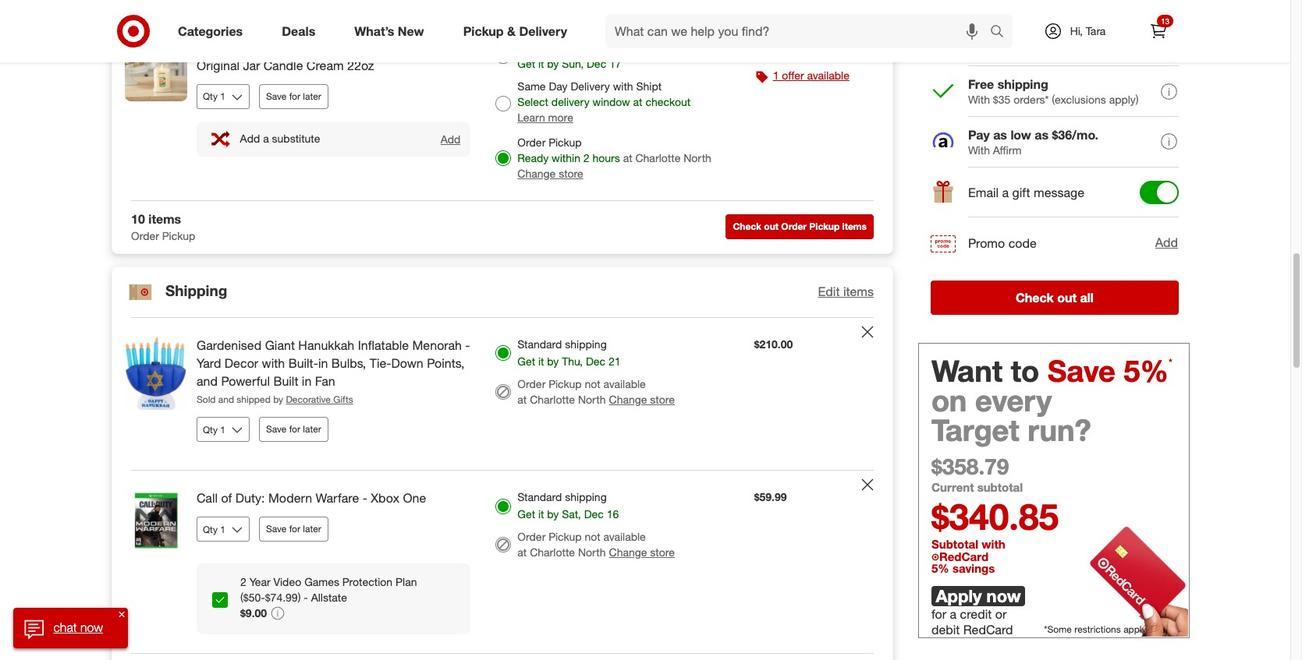 Task type: vqa. For each thing, say whether or not it's contained in the screenshot.
Edit space
no



Task type: describe. For each thing, give the bounding box(es) containing it.
affirm
[[993, 143, 1022, 157]]

dec for call of duty: modern warfare - xbox one
[[584, 508, 604, 521]]

save for second save for later button
[[266, 424, 287, 436]]

pickup & delivery
[[463, 23, 567, 39]]

points,
[[427, 356, 465, 371]]

13
[[1161, 16, 1170, 26]]

$210.00
[[754, 338, 793, 351]]

5% savings
[[932, 562, 995, 577]]

not for call of duty: modern warfare - xbox one
[[585, 531, 601, 544]]

shipping
[[165, 282, 227, 300]]

a for substitute
[[263, 132, 269, 145]]

Service plan for Call of Duty: Modern Warfare - Xbox One checkbox
[[212, 593, 228, 608]]

$358.79
[[932, 453, 1009, 480]]

*some
[[1044, 624, 1072, 636]]

0 horizontal spatial in
[[302, 373, 312, 389]]

for for duty: save for later button
[[289, 524, 300, 535]]

check out order pickup items button
[[726, 215, 874, 240]]

on every target run?
[[932, 383, 1091, 448]]

modern
[[268, 491, 312, 507]]

items for 10
[[148, 211, 181, 227]]

available inside button
[[807, 69, 850, 82]]

standard shipping get it by sun, dec 17
[[518, 40, 622, 70]]

yard
[[197, 356, 221, 371]]

want to save 5% *
[[932, 353, 1173, 389]]

2 inside order pickup ready within 2 hours at charlotte north change store
[[583, 151, 590, 165]]

want
[[932, 353, 1003, 389]]

fan
[[315, 373, 335, 389]]

decorative
[[286, 394, 331, 406]]

edit items
[[818, 284, 874, 300]]

subtotal with
[[932, 537, 1009, 552]]

cart item ready to fulfill group containing call of duty: modern warfare - xbox one
[[112, 471, 893, 654]]

change for gardenised giant hanukkah inflatable menorah - yard decor with built-in bulbs, tie-down points, and powerful built in fan
[[609, 393, 647, 406]]

tie-
[[370, 356, 391, 371]]

for inside apply now for a credit or debit redcard
[[932, 607, 947, 623]]

change inside order pickup ready within 2 hours at charlotte north change store
[[518, 167, 556, 180]]

chat now dialog
[[13, 609, 128, 649]]

ready
[[518, 151, 549, 165]]

restrictions
[[1075, 624, 1121, 636]]

pickup inside '10 items order pickup'
[[162, 229, 195, 243]]

- inside 2 year video games protection plan ($50-$74.99) - allstate
[[304, 592, 308, 605]]

new
[[398, 23, 424, 39]]

giant
[[265, 338, 295, 353]]

1 offer available button
[[773, 68, 850, 84]]

same day delivery with shipt select delivery window at checkout learn more
[[518, 80, 691, 124]]

what's new
[[354, 23, 424, 39]]

2 as from the left
[[1035, 127, 1049, 143]]

pickup down sat,
[[549, 531, 582, 544]]

0 vertical spatial change store button
[[518, 166, 583, 182]]

allstate
[[311, 592, 347, 605]]

day
[[549, 80, 568, 93]]

by for gardenised giant hanukkah inflatable menorah - yard decor with built-in bulbs, tie-down points, and powerful built in fan
[[547, 355, 559, 368]]

more
[[548, 111, 573, 124]]

standard for call of duty: modern warfare - xbox one
[[518, 491, 562, 504]]

1 cart item ready to fulfill group from the top
[[112, 0, 893, 20]]

chat now
[[53, 620, 103, 636]]

apply now for a credit or debit redcard
[[932, 586, 1021, 638]]

10 items order pickup
[[131, 211, 195, 243]]

protection
[[342, 576, 393, 589]]

$74.99)
[[265, 592, 301, 605]]

with inside the 'gardenised giant hanukkah inflatable menorah - yard decor with built-in bulbs, tie-down points, and powerful built in fan sold and shipped by decorative gifts'
[[262, 356, 285, 371]]

$340.85
[[932, 495, 1059, 539]]

jar
[[243, 58, 260, 73]]

13 link
[[1142, 14, 1176, 48]]

get for gardenised giant hanukkah inflatable menorah - yard decor with built-in bulbs, tie-down points, and powerful built in fan
[[518, 355, 535, 368]]

north for gardenised giant hanukkah inflatable menorah - yard decor with built-in bulbs, tie-down points, and powerful built in fan
[[578, 393, 606, 406]]

order pickup not available at charlotte north change store for call of duty: modern warfare - xbox one
[[518, 531, 675, 560]]

standard for gardenised giant hanukkah inflatable menorah - yard decor with built-in bulbs, tie-down points, and powerful built in fan
[[518, 338, 562, 351]]

store inside order pickup ready within 2 hours at charlotte north change store
[[559, 167, 583, 180]]

not for gardenised giant hanukkah inflatable menorah - yard decor with built-in bulbs, tie-down points, and powerful built in fan
[[585, 377, 601, 391]]

plan
[[396, 576, 417, 589]]

Store pickup radio
[[496, 151, 511, 166]]

cart item ready to fulfill group containing gardenised giant hanukkah inflatable menorah - yard decor with built-in bulbs, tie-down points, and powerful built in fan
[[112, 318, 893, 471]]

gifts
[[333, 394, 353, 406]]

available down "21"
[[604, 377, 646, 391]]

original
[[197, 58, 240, 73]]

promo code
[[968, 235, 1037, 251]]

cookie
[[343, 40, 383, 56]]

hours
[[593, 151, 620, 165]]

0 vertical spatial and
[[197, 373, 218, 389]]

window
[[593, 95, 630, 109]]

0 vertical spatial candle
[[240, 40, 280, 56]]

order inside '10 items order pickup'
[[131, 229, 159, 243]]

out for all
[[1057, 290, 1077, 306]]

with inside pay as low as $36/mo. with affirm
[[968, 143, 990, 157]]

select
[[518, 95, 548, 109]]

save for later for duty:
[[266, 524, 321, 535]]

change store button for gardenised giant hanukkah inflatable menorah - yard decor with built-in bulbs, tie-down points, and powerful built in fan
[[609, 392, 675, 408]]

available down 16 on the left bottom of the page
[[604, 531, 646, 544]]

22oz
[[347, 58, 374, 73]]

pickup down thu,
[[549, 377, 582, 391]]

promo
[[968, 235, 1005, 251]]

2 vertical spatial with
[[982, 537, 1005, 552]]

sat,
[[562, 508, 581, 521]]

debit
[[932, 623, 960, 638]]

✕
[[119, 610, 125, 620]]

deals
[[282, 23, 315, 39]]

a inside apply now for a credit or debit redcard
[[950, 607, 957, 623]]

0 horizontal spatial add
[[240, 132, 260, 145]]

2 offers available button
[[931, 17, 1179, 67]]

tara
[[1086, 24, 1106, 37]]

✕ button
[[116, 609, 128, 621]]

later for cookie
[[303, 91, 321, 102]]

1 vertical spatial candle
[[264, 58, 303, 73]]

save for later for christmas
[[266, 91, 321, 102]]

built-
[[288, 356, 318, 371]]

hanukkah
[[298, 338, 354, 353]]

affirm image
[[933, 132, 954, 147]]

change for call of duty: modern warfare - xbox one
[[609, 546, 647, 560]]

north for call of duty: modern warfare - xbox one
[[578, 546, 606, 560]]

*
[[1169, 356, 1173, 368]]

save for later button for christmas
[[259, 84, 328, 109]]

dec for gardenised giant hanukkah inflatable menorah - yard decor with built-in bulbs, tie-down points, and powerful built in fan
[[586, 355, 606, 368]]

apply
[[936, 586, 982, 607]]

yankee candle christmas cookie classic original jar candle cream 22oz image
[[125, 39, 187, 102]]

charlotte inside order pickup ready within 2 hours at charlotte north change store
[[636, 151, 681, 165]]

2 year video games protection plan ($50-$74.99) - allstate
[[240, 576, 417, 605]]

run?
[[1028, 413, 1091, 448]]

available inside button
[[1016, 34, 1069, 49]]

store for gardenised giant hanukkah inflatable menorah - yard decor with built-in bulbs, tie-down points, and powerful built in fan
[[650, 393, 675, 406]]

2 save for later button from the top
[[259, 418, 328, 443]]

1 offer available
[[773, 69, 850, 82]]

with inside free shipping with $35 orders* (exclusions apply)
[[968, 93, 990, 106]]

categories link
[[165, 14, 262, 48]]

standard shipping get it by thu, dec 21
[[518, 338, 621, 368]]

apply.
[[1124, 624, 1148, 636]]

redcard inside apply now for a credit or debit redcard
[[963, 623, 1013, 638]]

2 horizontal spatial add
[[1155, 235, 1178, 251]]

sold
[[197, 394, 216, 406]]

$358.79 current subtotal $340.85
[[932, 453, 1059, 539]]

warfare
[[316, 491, 359, 507]]

save for christmas's save for later button
[[266, 91, 287, 102]]

order pickup not available at charlotte north change store for gardenised giant hanukkah inflatable menorah - yard decor with built-in bulbs, tie-down points, and powerful built in fan
[[518, 377, 675, 406]]

check for check out order pickup items
[[733, 221, 762, 233]]

what's
[[354, 23, 394, 39]]

chat now button
[[13, 609, 128, 649]]

2 save for later from the top
[[266, 424, 321, 436]]

cart item ready to fulfill group containing yankee candle christmas cookie classic original jar candle cream 22oz
[[112, 21, 893, 201]]

save for duty: save for later button
[[266, 524, 287, 535]]

edit
[[818, 284, 840, 300]]

check out all
[[1016, 290, 1094, 306]]

dec for yankee candle christmas cookie classic original jar candle cream 22oz
[[587, 57, 606, 70]]

checkout
[[646, 95, 691, 109]]

charlotte for gardenised giant hanukkah inflatable menorah - yard decor with built-in bulbs, tie-down points, and powerful built in fan
[[530, 393, 575, 406]]

subtotal
[[977, 480, 1023, 495]]

decor
[[225, 356, 258, 371]]

built
[[273, 373, 298, 389]]

17
[[609, 57, 622, 70]]

search
[[983, 25, 1021, 40]]

check out order pickup items
[[733, 221, 867, 233]]

2 later from the top
[[303, 424, 321, 436]]

year
[[249, 576, 271, 589]]

gardenised
[[197, 338, 262, 353]]

1 as from the left
[[993, 127, 1007, 143]]



Task type: locate. For each thing, give the bounding box(es) containing it.
3 get from the top
[[518, 508, 535, 521]]

learn
[[518, 111, 545, 124]]

None radio
[[496, 48, 511, 64], [496, 96, 511, 112], [496, 346, 511, 361], [496, 499, 511, 515], [496, 48, 511, 64], [496, 96, 511, 112], [496, 346, 511, 361], [496, 499, 511, 515]]

2 standard from the top
[[518, 338, 562, 351]]

2 vertical spatial change store button
[[609, 545, 675, 561]]

by inside standard shipping get it by thu, dec 21
[[547, 355, 559, 368]]

0 vertical spatial with
[[613, 80, 633, 93]]

pickup up within
[[549, 136, 582, 149]]

bulbs,
[[331, 356, 366, 371]]

north down thu,
[[578, 393, 606, 406]]

delivery inside 'link'
[[519, 23, 567, 39]]

delivery up delivery
[[571, 80, 610, 93]]

1 vertical spatial standard
[[518, 338, 562, 351]]

- right menorah on the bottom left
[[465, 338, 470, 353]]

0 horizontal spatial delivery
[[519, 23, 567, 39]]

save for later
[[266, 91, 321, 102], [266, 424, 321, 436], [266, 524, 321, 535]]

1 horizontal spatial out
[[1057, 290, 1077, 306]]

1 not from the top
[[585, 377, 601, 391]]

pickup inside 'check out order pickup items' button
[[809, 221, 840, 233]]

1 with from the top
[[968, 93, 990, 106]]

edit items button
[[818, 284, 874, 301]]

at right hours
[[623, 151, 632, 165]]

by inside the 'gardenised giant hanukkah inflatable menorah - yard decor with built-in bulbs, tie-down points, and powerful built in fan sold and shipped by decorative gifts'
[[273, 394, 283, 406]]

charlotte right hours
[[636, 151, 681, 165]]

a
[[263, 132, 269, 145], [1002, 185, 1009, 201], [950, 607, 957, 623]]

1 horizontal spatial in
[[318, 356, 328, 371]]

store for call of duty: modern warfare - xbox one
[[650, 546, 675, 560]]

free shipping with $35 orders* (exclusions apply)
[[968, 76, 1139, 106]]

0 horizontal spatial 5%
[[932, 562, 949, 577]]

it
[[538, 57, 544, 70], [538, 355, 544, 368], [538, 508, 544, 521]]

by left thu,
[[547, 355, 559, 368]]

for up substitute
[[289, 91, 300, 102]]

shipping inside standard shipping get it by sun, dec 17
[[565, 40, 607, 53]]

later down call of duty: modern warfare - xbox one in the bottom left of the page
[[303, 524, 321, 535]]

credit
[[960, 607, 992, 623]]

0 horizontal spatial add button
[[440, 132, 461, 147]]

1 order pickup not available at charlotte north change store from the top
[[518, 377, 675, 406]]

yankee candle christmas cookie classic original jar candle cream 22oz
[[197, 40, 427, 73]]

items right edit at the top right of the page
[[843, 284, 874, 300]]

in down built-
[[302, 373, 312, 389]]

with down pay
[[968, 143, 990, 157]]

1 later from the top
[[303, 91, 321, 102]]

- inside the 'gardenised giant hanukkah inflatable menorah - yard decor with built-in bulbs, tie-down points, and powerful built in fan sold and shipped by decorative gifts'
[[465, 338, 470, 353]]

gardenised giant hanukkah inflatable menorah - yard decor with built-in bulbs, tie-down points, and powerful built in fan image
[[125, 337, 187, 412]]

0 vertical spatial standard
[[518, 40, 562, 53]]

charlotte down sat,
[[530, 546, 575, 560]]

it inside standard shipping get it by sun, dec 17
[[538, 57, 544, 70]]

get up same
[[518, 57, 535, 70]]

for left credit
[[932, 607, 947, 623]]

1 it from the top
[[538, 57, 544, 70]]

affirm image
[[931, 130, 956, 155]]

out for order
[[764, 221, 779, 233]]

0 vertical spatial with
[[968, 93, 990, 106]]

redcard down the apply now button
[[963, 623, 1013, 638]]

change down "21"
[[609, 393, 647, 406]]

save for later button for duty:
[[259, 517, 328, 542]]

with inside "same day delivery with shipt select delivery window at checkout learn more"
[[613, 80, 633, 93]]

it left thu,
[[538, 355, 544, 368]]

and right "sold"
[[218, 394, 234, 406]]

get inside standard shipping get it by sun, dec 17
[[518, 57, 535, 70]]

with
[[613, 80, 633, 93], [262, 356, 285, 371], [982, 537, 1005, 552]]

1 vertical spatial charlotte
[[530, 393, 575, 406]]

in up fan
[[318, 356, 328, 371]]

1 horizontal spatial and
[[218, 394, 234, 406]]

save for later up substitute
[[266, 91, 321, 102]]

by inside standard shipping get it by sat, dec 16
[[547, 508, 559, 521]]

items inside button
[[842, 221, 867, 233]]

items right 10
[[148, 211, 181, 227]]

2 vertical spatial change
[[609, 546, 647, 560]]

pickup inside "pickup & delivery" 'link'
[[463, 23, 504, 39]]

2 vertical spatial north
[[578, 546, 606, 560]]

at inside "same day delivery with shipt select delivery window at checkout learn more"
[[633, 95, 643, 109]]

xbox
[[371, 491, 400, 507]]

1 horizontal spatial as
[[1035, 127, 1049, 143]]

add button inside cart item ready to fulfill group
[[440, 132, 461, 147]]

delivery inside "same day delivery with shipt select delivery window at checkout learn more"
[[571, 80, 610, 93]]

standard inside standard shipping get it by sat, dec 16
[[518, 491, 562, 504]]

0 vertical spatial 2
[[968, 34, 975, 49]]

get inside standard shipping get it by thu, dec 21
[[518, 355, 535, 368]]

north
[[684, 151, 712, 165], [578, 393, 606, 406], [578, 546, 606, 560]]

by down built
[[273, 394, 283, 406]]

get inside standard shipping get it by sat, dec 16
[[518, 508, 535, 521]]

1 vertical spatial -
[[363, 491, 367, 507]]

items for edit
[[843, 284, 874, 300]]

2 with from the top
[[968, 143, 990, 157]]

within
[[552, 151, 580, 165]]

2 cart item ready to fulfill group from the top
[[112, 21, 893, 201]]

powerful
[[221, 373, 270, 389]]

dec left 16 on the left bottom of the page
[[584, 508, 604, 521]]

0 horizontal spatial with
[[262, 356, 285, 371]]

for
[[289, 91, 300, 102], [289, 424, 300, 436], [289, 524, 300, 535], [932, 607, 947, 623]]

shipping up sat,
[[565, 491, 607, 504]]

at inside order pickup ready within 2 hours at charlotte north change store
[[623, 151, 632, 165]]

email
[[968, 185, 999, 201]]

shipping inside free shipping with $35 orders* (exclusions apply)
[[998, 76, 1048, 92]]

2 not from the top
[[585, 531, 601, 544]]

for for christmas's save for later button
[[289, 91, 300, 102]]

dec inside standard shipping get it by thu, dec 21
[[586, 355, 606, 368]]

pickup left &
[[463, 23, 504, 39]]

a left substitute
[[263, 132, 269, 145]]

2 vertical spatial save for later button
[[259, 517, 328, 542]]

orders*
[[1014, 93, 1049, 106]]

by for call of duty: modern warfare - xbox one
[[547, 508, 559, 521]]

shipping up sun,
[[565, 40, 607, 53]]

$15.49
[[754, 40, 787, 53]]

2 inside 2 year video games protection plan ($50-$74.99) - allstate
[[240, 576, 246, 589]]

1 vertical spatial not
[[585, 531, 601, 544]]

order inside order pickup ready within 2 hours at charlotte north change store
[[518, 136, 546, 149]]

1 horizontal spatial now
[[987, 586, 1021, 607]]

dec inside standard shipping get it by sun, dec 17
[[587, 57, 606, 70]]

0 horizontal spatial and
[[197, 373, 218, 389]]

check inside 'check out order pickup items' button
[[733, 221, 762, 233]]

pickup
[[463, 23, 504, 39], [549, 136, 582, 149], [809, 221, 840, 233], [162, 229, 195, 243], [549, 377, 582, 391], [549, 531, 582, 544]]

1 standard from the top
[[518, 40, 562, 53]]

delivery for day
[[571, 80, 610, 93]]

north down checkout
[[684, 151, 712, 165]]

check for check out all
[[1016, 290, 1054, 306]]

- inside call of duty: modern warfare - xbox one link
[[363, 491, 367, 507]]

and down yard
[[197, 373, 218, 389]]

3 save for later button from the top
[[259, 517, 328, 542]]

redcard up apply
[[939, 550, 989, 565]]

0 horizontal spatial now
[[80, 620, 103, 636]]

it for yankee candle christmas cookie classic original jar candle cream 22oz
[[538, 57, 544, 70]]

later down cream in the top of the page
[[303, 91, 321, 102]]

0 vertical spatial now
[[987, 586, 1021, 607]]

save right to
[[1048, 353, 1116, 389]]

shipping up thu,
[[565, 338, 607, 351]]

0 vertical spatial out
[[764, 221, 779, 233]]

0 vertical spatial a
[[263, 132, 269, 145]]

at right not available radio
[[518, 546, 527, 560]]

christmas
[[283, 40, 340, 56]]

items up edit items
[[842, 221, 867, 233]]

north inside order pickup ready within 2 hours at charlotte north change store
[[684, 151, 712, 165]]

call of duty: modern warfare - xbox one image
[[125, 490, 187, 553]]

1 vertical spatial save for later
[[266, 424, 321, 436]]

3 cart item ready to fulfill group from the top
[[112, 318, 893, 471]]

it for call of duty: modern warfare - xbox one
[[538, 508, 544, 521]]

2 get from the top
[[518, 355, 535, 368]]

dec left 17
[[587, 57, 606, 70]]

1 vertical spatial north
[[578, 393, 606, 406]]

shipping
[[565, 40, 607, 53], [998, 76, 1048, 92], [565, 338, 607, 351], [565, 491, 607, 504]]

order pickup not available at charlotte north change store down 16 on the left bottom of the page
[[518, 531, 675, 560]]

down
[[391, 356, 424, 371]]

1 vertical spatial later
[[303, 424, 321, 436]]

1 get from the top
[[518, 57, 535, 70]]

candle
[[240, 40, 280, 56], [264, 58, 303, 73]]

0 vertical spatial -
[[465, 338, 470, 353]]

shipping inside standard shipping get it by thu, dec 21
[[565, 338, 607, 351]]

save up add a substitute
[[266, 91, 287, 102]]

charlotte for call of duty: modern warfare - xbox one
[[530, 546, 575, 560]]

2 horizontal spatial with
[[982, 537, 1005, 552]]

with up savings
[[982, 537, 1005, 552]]

3 later from the top
[[303, 524, 321, 535]]

1 vertical spatial redcard
[[963, 623, 1013, 638]]

$59.99
[[754, 491, 787, 504]]

1 horizontal spatial add button
[[1155, 233, 1179, 253]]

offer
[[782, 69, 804, 82]]

what's new link
[[341, 14, 444, 48]]

candle up jar
[[240, 40, 280, 56]]

not down standard shipping get it by sat, dec 16
[[585, 531, 601, 544]]

a inside group
[[263, 132, 269, 145]]

not available radio
[[496, 538, 511, 553]]

it left sat,
[[538, 508, 544, 521]]

2 order pickup not available at charlotte north change store from the top
[[518, 531, 675, 560]]

at right not available option
[[518, 393, 527, 406]]

2 horizontal spatial 2
[[968, 34, 975, 49]]

shipping for gardenised giant hanukkah inflatable menorah - yard decor with built-in bulbs, tie-down points, and powerful built in fan
[[565, 338, 607, 351]]

shipping up orders*
[[998, 76, 1048, 92]]

a for gift
[[1002, 185, 1009, 201]]

it inside standard shipping get it by sat, dec 16
[[538, 508, 544, 521]]

save for later button
[[259, 84, 328, 109], [259, 418, 328, 443], [259, 517, 328, 542]]

1 vertical spatial 5%
[[932, 562, 949, 577]]

available left hi,
[[1016, 34, 1069, 49]]

change store button down "21"
[[609, 392, 675, 408]]

get for yankee candle christmas cookie classic original jar candle cream 22oz
[[518, 57, 535, 70]]

for for second save for later button
[[289, 424, 300, 436]]

a left credit
[[950, 607, 957, 623]]

1 vertical spatial get
[[518, 355, 535, 368]]

save
[[266, 91, 287, 102], [1048, 353, 1116, 389], [266, 424, 287, 436], [266, 524, 287, 535]]

dec left "21"
[[586, 355, 606, 368]]

now right chat
[[80, 620, 103, 636]]

standard down pickup & delivery
[[518, 40, 562, 53]]

duty:
[[235, 491, 265, 507]]

charlotte down thu,
[[530, 393, 575, 406]]

$9.00
[[240, 607, 267, 620]]

hi,
[[1070, 24, 1083, 37]]

0 vertical spatial save for later button
[[259, 84, 328, 109]]

1 horizontal spatial check
[[1016, 290, 1054, 306]]

0 vertical spatial order pickup not available at charlotte north change store
[[518, 377, 675, 406]]

1 vertical spatial order pickup not available at charlotte north change store
[[518, 531, 675, 560]]

1 vertical spatial check
[[1016, 290, 1054, 306]]

1 vertical spatial with
[[262, 356, 285, 371]]

later for modern
[[303, 524, 321, 535]]

standard up thu,
[[518, 338, 562, 351]]

2 vertical spatial charlotte
[[530, 546, 575, 560]]

0 vertical spatial redcard
[[939, 550, 989, 565]]

now for chat
[[80, 620, 103, 636]]

candle right jar
[[264, 58, 303, 73]]

order inside button
[[781, 221, 807, 233]]

1 horizontal spatial -
[[363, 491, 367, 507]]

thu,
[[562, 355, 583, 368]]

2 vertical spatial -
[[304, 592, 308, 605]]

to
[[1011, 353, 1039, 389]]

save down shipped
[[266, 424, 287, 436]]

- for warfare
[[363, 491, 367, 507]]

0 horizontal spatial 2
[[240, 576, 246, 589]]

later
[[303, 91, 321, 102], [303, 424, 321, 436], [303, 524, 321, 535]]

offers
[[979, 34, 1013, 49]]

0 vertical spatial delivery
[[519, 23, 567, 39]]

16
[[607, 508, 619, 521]]

1 vertical spatial with
[[968, 143, 990, 157]]

save for later button down the modern
[[259, 517, 328, 542]]

now for apply
[[987, 586, 1021, 607]]

2 left offers
[[968, 34, 975, 49]]

it for gardenised giant hanukkah inflatable menorah - yard decor with built-in bulbs, tie-down points, and powerful built in fan
[[538, 355, 544, 368]]

standard inside standard shipping get it by sun, dec 17
[[518, 40, 562, 53]]

now inside the chat now button
[[80, 620, 103, 636]]

delivery
[[552, 95, 590, 109]]

1 horizontal spatial with
[[613, 80, 633, 93]]

shipping for yankee candle christmas cookie classic original jar candle cream 22oz
[[565, 40, 607, 53]]

0 horizontal spatial a
[[263, 132, 269, 145]]

standard for yankee candle christmas cookie classic original jar candle cream 22oz
[[518, 40, 562, 53]]

0 vertical spatial store
[[559, 167, 583, 180]]

2 for 2 year video games protection plan ($50-$74.99) - allstate
[[240, 576, 246, 589]]

items inside dropdown button
[[843, 284, 874, 300]]

check inside check out all button
[[1016, 290, 1054, 306]]

now down savings
[[987, 586, 1021, 607]]

learn more button
[[518, 110, 573, 126]]

with down free
[[968, 93, 990, 106]]

as right 'low'
[[1035, 127, 1049, 143]]

shipt
[[636, 80, 662, 93]]

pickup up edit at the top right of the page
[[809, 221, 840, 233]]

1 vertical spatial and
[[218, 394, 234, 406]]

subtotal
[[932, 537, 979, 552]]

2 left year
[[240, 576, 246, 589]]

2 for 2 offers available
[[968, 34, 975, 49]]

- left xbox
[[363, 491, 367, 507]]

2 vertical spatial later
[[303, 524, 321, 535]]

change down ready
[[518, 167, 556, 180]]

1 vertical spatial add button
[[1155, 233, 1179, 253]]

1 vertical spatial it
[[538, 355, 544, 368]]

delivery for &
[[519, 23, 567, 39]]

$36/mo.
[[1052, 127, 1099, 143]]

shipped
[[237, 394, 271, 406]]

4 cart item ready to fulfill group from the top
[[112, 471, 893, 654]]

0 vertical spatial not
[[585, 377, 601, 391]]

message
[[1034, 185, 1085, 201]]

1 vertical spatial dec
[[586, 355, 606, 368]]

1 horizontal spatial a
[[950, 607, 957, 623]]

with down giant
[[262, 356, 285, 371]]

What can we help you find? suggestions appear below search field
[[606, 14, 994, 48]]

gardenised giant hanukkah inflatable menorah - yard decor with built-in bulbs, tie-down points, and powerful built in fan sold and shipped by decorative gifts
[[197, 338, 470, 406]]

1 vertical spatial change
[[609, 393, 647, 406]]

not available radio
[[496, 384, 511, 400]]

with up window
[[613, 80, 633, 93]]

delivery right &
[[519, 23, 567, 39]]

get for call of duty: modern warfare - xbox one
[[518, 508, 535, 521]]

at
[[633, 95, 643, 109], [623, 151, 632, 165], [518, 393, 527, 406], [518, 546, 527, 560]]

1 vertical spatial out
[[1057, 290, 1077, 306]]

not down standard shipping get it by thu, dec 21 on the bottom left of page
[[585, 377, 601, 391]]

0 vertical spatial get
[[518, 57, 535, 70]]

or
[[996, 607, 1007, 623]]

call of duty: modern warfare - xbox one
[[197, 491, 426, 507]]

1 horizontal spatial delivery
[[571, 80, 610, 93]]

0 vertical spatial later
[[303, 91, 321, 102]]

0 vertical spatial in
[[318, 356, 328, 371]]

2 it from the top
[[538, 355, 544, 368]]

0 vertical spatial save for later
[[266, 91, 321, 102]]

email a gift message
[[968, 185, 1085, 201]]

save for later down decorative
[[266, 424, 321, 436]]

0 vertical spatial add button
[[440, 132, 461, 147]]

save for later down the modern
[[266, 524, 321, 535]]

0 vertical spatial dec
[[587, 57, 606, 70]]

pay
[[968, 127, 990, 143]]

2 vertical spatial save for later
[[266, 524, 321, 535]]

apply now button
[[932, 586, 1025, 607]]

call
[[197, 491, 218, 507]]

2 vertical spatial standard
[[518, 491, 562, 504]]

add a substitute
[[240, 132, 320, 145]]

2 vertical spatial dec
[[584, 508, 604, 521]]

shipping inside standard shipping get it by sat, dec 16
[[565, 491, 607, 504]]

inflatable
[[358, 338, 409, 353]]

*some restrictions apply.
[[1044, 624, 1148, 636]]

21
[[609, 355, 621, 368]]

1 save for later from the top
[[266, 91, 321, 102]]

$35
[[993, 93, 1011, 106]]

1 vertical spatial change store button
[[609, 392, 675, 408]]

change down 16 on the left bottom of the page
[[609, 546, 647, 560]]

save down the modern
[[266, 524, 287, 535]]

for down the modern
[[289, 524, 300, 535]]

0 vertical spatial check
[[733, 221, 762, 233]]

north down sat,
[[578, 546, 606, 560]]

2 left hours
[[583, 151, 590, 165]]

3 it from the top
[[538, 508, 544, 521]]

standard up sat,
[[518, 491, 562, 504]]

0 horizontal spatial check
[[733, 221, 762, 233]]

1
[[773, 69, 779, 82]]

hi, tara
[[1070, 24, 1106, 37]]

1 horizontal spatial 5%
[[1124, 353, 1169, 389]]

- for menorah
[[465, 338, 470, 353]]

change store button down within
[[518, 166, 583, 182]]

later down decorative
[[303, 424, 321, 436]]

3 standard from the top
[[518, 491, 562, 504]]

0 vertical spatial 5%
[[1124, 353, 1169, 389]]

save for later button up substitute
[[259, 84, 328, 109]]

1 save for later button from the top
[[259, 84, 328, 109]]

2 vertical spatial a
[[950, 607, 957, 623]]

0 vertical spatial it
[[538, 57, 544, 70]]

0 vertical spatial change
[[518, 167, 556, 180]]

($50-
[[240, 592, 265, 605]]

3 save for later from the top
[[266, 524, 321, 535]]

it inside standard shipping get it by thu, dec 21
[[538, 355, 544, 368]]

it up same
[[538, 57, 544, 70]]

items inside '10 items order pickup'
[[148, 211, 181, 227]]

2 inside button
[[968, 34, 975, 49]]

0 horizontal spatial as
[[993, 127, 1007, 143]]

now inside apply now for a credit or debit redcard
[[987, 586, 1021, 607]]

call of duty: modern warfare - xbox one link
[[197, 490, 471, 508]]

&
[[507, 23, 516, 39]]

5%
[[1124, 353, 1169, 389], [932, 562, 949, 577]]

- down the games on the left bottom of the page
[[304, 592, 308, 605]]

2 horizontal spatial a
[[1002, 185, 1009, 201]]

save for later button down decorative
[[259, 418, 328, 443]]

dec inside standard shipping get it by sat, dec 16
[[584, 508, 604, 521]]

1 vertical spatial delivery
[[571, 80, 610, 93]]

as up affirm
[[993, 127, 1007, 143]]

2 vertical spatial store
[[650, 546, 675, 560]]

standard
[[518, 40, 562, 53], [518, 338, 562, 351], [518, 491, 562, 504]]

2 vertical spatial get
[[518, 508, 535, 521]]

for down decorative
[[289, 424, 300, 436]]

pickup inside order pickup ready within 2 hours at charlotte north change store
[[549, 136, 582, 149]]

2 vertical spatial it
[[538, 508, 544, 521]]

0 horizontal spatial out
[[764, 221, 779, 233]]

1 vertical spatial save for later button
[[259, 418, 328, 443]]

by for yankee candle christmas cookie classic original jar candle cream 22oz
[[547, 57, 559, 70]]

on
[[932, 383, 967, 419]]

get left sat,
[[518, 508, 535, 521]]

order pickup ready within 2 hours at charlotte north change store
[[518, 136, 712, 180]]

1 horizontal spatial add
[[441, 132, 461, 146]]

get left thu,
[[518, 355, 535, 368]]

change store button down 16 on the left bottom of the page
[[609, 545, 675, 561]]

1 vertical spatial store
[[650, 393, 675, 406]]

shipping for call of duty: modern warfare - xbox one
[[565, 491, 607, 504]]

yankee candle christmas cookie classic original jar candle cream 22oz link
[[197, 39, 471, 75]]

a left 'gift'
[[1002, 185, 1009, 201]]

at down shipt
[[633, 95, 643, 109]]

1 vertical spatial a
[[1002, 185, 1009, 201]]

one
[[403, 491, 426, 507]]

0 vertical spatial north
[[684, 151, 712, 165]]

store
[[559, 167, 583, 180], [650, 393, 675, 406], [650, 546, 675, 560]]

get
[[518, 57, 535, 70], [518, 355, 535, 368], [518, 508, 535, 521]]

video
[[274, 576, 301, 589]]

by left sun,
[[547, 57, 559, 70]]

by left sat,
[[547, 508, 559, 521]]

all
[[1080, 290, 1094, 306]]

substitute
[[272, 132, 320, 145]]

order pickup not available at charlotte north change store down "21"
[[518, 377, 675, 406]]

cart item ready to fulfill group
[[112, 0, 893, 20], [112, 21, 893, 201], [112, 318, 893, 471], [112, 471, 893, 654]]

available
[[1016, 34, 1069, 49], [807, 69, 850, 82], [604, 377, 646, 391], [604, 531, 646, 544]]

0 vertical spatial charlotte
[[636, 151, 681, 165]]

pickup up shipping
[[162, 229, 195, 243]]

in
[[318, 356, 328, 371], [302, 373, 312, 389]]

standard inside standard shipping get it by thu, dec 21
[[518, 338, 562, 351]]

available right offer on the top of page
[[807, 69, 850, 82]]

by inside standard shipping get it by sun, dec 17
[[547, 57, 559, 70]]

1 vertical spatial in
[[302, 373, 312, 389]]

change store button for call of duty: modern warfare - xbox one
[[609, 545, 675, 561]]



